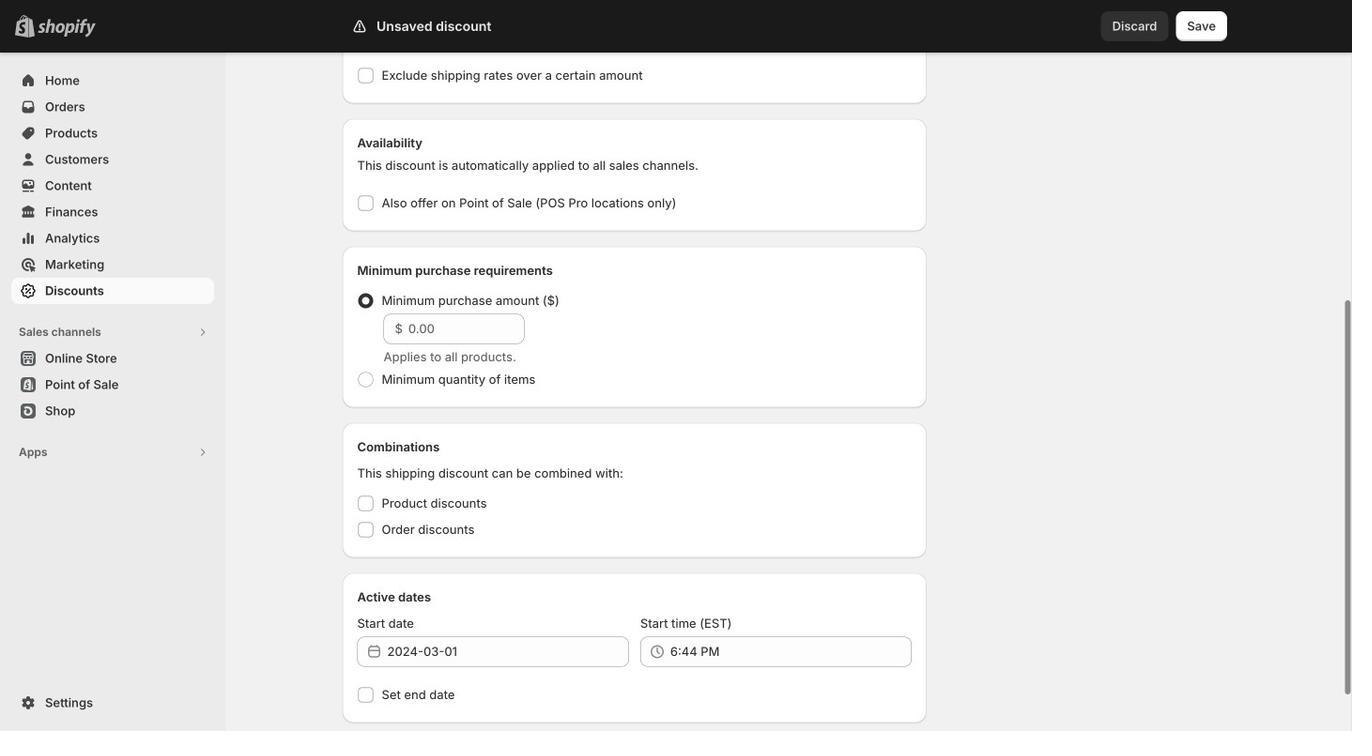 Task type: describe. For each thing, give the bounding box(es) containing it.
0.00 text field
[[408, 314, 525, 344]]

Enter time text field
[[670, 637, 912, 667]]



Task type: locate. For each thing, give the bounding box(es) containing it.
shopify image
[[38, 19, 96, 37]]

YYYY-MM-DD text field
[[387, 637, 629, 667]]



Task type: vqa. For each thing, say whether or not it's contained in the screenshot.
0.00 'text box'
yes



